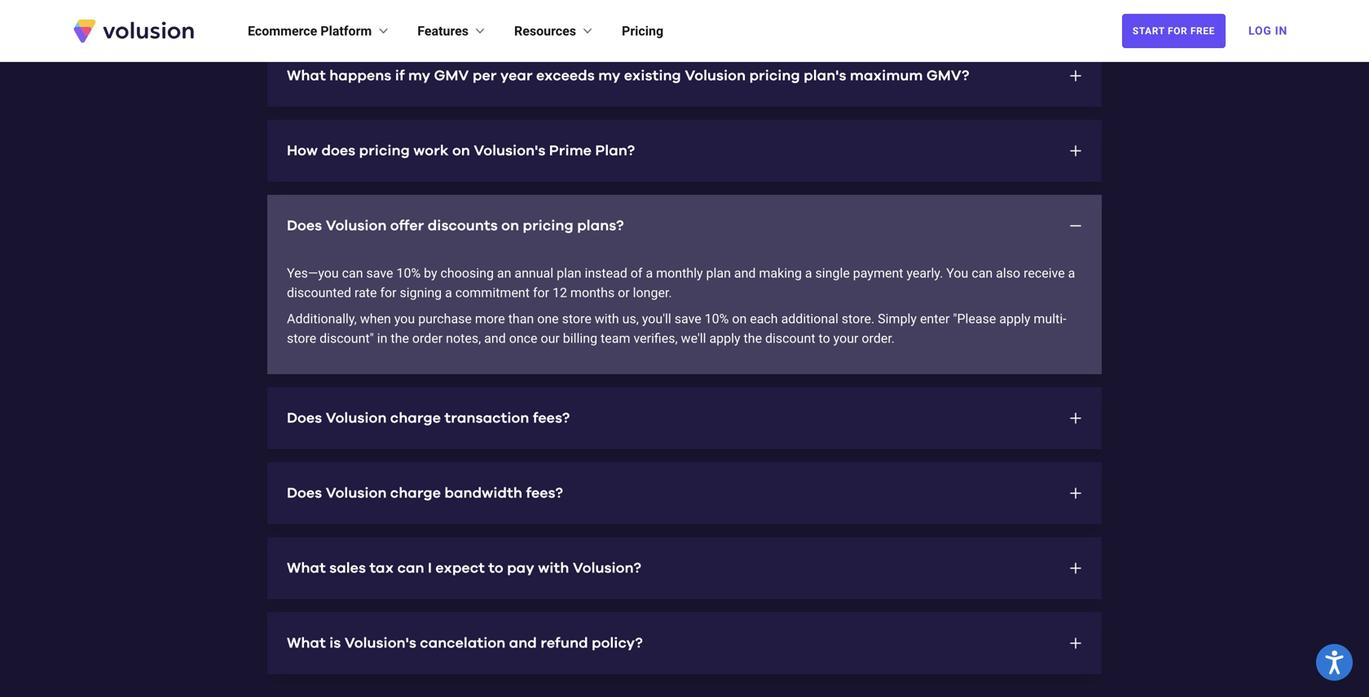 Task type: vqa. For each thing, say whether or not it's contained in the screenshot.
10% in "Additionally, when you purchase more than one store with us, you'll save 10% on each additional store. Simply enter "Please apply multi- store discount" in the order notes, and once our billing team verifies, we'll apply the discount to your order."
yes



Task type: locate. For each thing, give the bounding box(es) containing it.
and inside yes—you can save 10% by choosing an annual plan instead of a monthly plan and making a single payment yearly. you can also receive a discounted rate for signing a commitment for 12 months or longer.
[[734, 265, 756, 281]]

1 vertical spatial pricing
[[359, 143, 410, 158]]

you
[[394, 311, 415, 327]]

what for what sales tax can i expect to pay with volusion?
[[287, 561, 326, 576]]

platform
[[321, 23, 372, 39]]

0 vertical spatial to
[[819, 331, 831, 346]]

gmv
[[434, 68, 469, 83]]

volusion's right the is
[[345, 636, 417, 651]]

1 vertical spatial to
[[489, 561, 504, 576]]

on left the each
[[732, 311, 747, 327]]

1 vertical spatial charge
[[390, 486, 441, 501]]

you
[[947, 265, 969, 281]]

with right pay
[[538, 561, 569, 576]]

2 horizontal spatial and
[[734, 265, 756, 281]]

2 vertical spatial does
[[287, 486, 322, 501]]

2 vertical spatial what
[[287, 636, 326, 651]]

to left your
[[819, 331, 831, 346]]

1 the from the left
[[391, 331, 409, 346]]

0 horizontal spatial with
[[538, 561, 569, 576]]

1 charge from the top
[[390, 411, 441, 426]]

more
[[475, 311, 505, 327]]

existing
[[624, 68, 681, 83]]

cancelation
[[420, 636, 506, 651]]

volusion inside the does volusion charge bandwidth fees? button
[[326, 486, 387, 501]]

0 horizontal spatial on
[[452, 143, 470, 158]]

0 vertical spatial on
[[452, 143, 470, 158]]

ecommerce platform button
[[248, 21, 392, 41]]

1 horizontal spatial pricing
[[523, 218, 574, 233]]

volusion's left prime
[[474, 143, 546, 158]]

on for work
[[452, 143, 470, 158]]

1 horizontal spatial can
[[398, 561, 424, 576]]

what inside button
[[287, 561, 326, 576]]

1 vertical spatial on
[[501, 218, 519, 233]]

my right 'if'
[[408, 68, 431, 83]]

can up rate
[[342, 265, 363, 281]]

pricing right does
[[359, 143, 410, 158]]

the down the each
[[744, 331, 762, 346]]

save up we'll
[[675, 311, 702, 327]]

0 horizontal spatial my
[[408, 68, 431, 83]]

plan
[[557, 265, 582, 281], [706, 265, 731, 281]]

does volusion offer discounts on pricing plans?
[[287, 218, 624, 233]]

2 does from the top
[[287, 411, 322, 426]]

once
[[509, 331, 538, 346]]

2 vertical spatial pricing
[[523, 218, 574, 233]]

2 my from the left
[[599, 68, 621, 83]]

2 charge from the top
[[390, 486, 441, 501]]

with
[[595, 311, 619, 327], [538, 561, 569, 576]]

1 horizontal spatial my
[[599, 68, 621, 83]]

pricing left plan's
[[750, 68, 800, 83]]

receive
[[1024, 265, 1065, 281]]

store up billing
[[562, 311, 592, 327]]

with inside additionally, when you purchase more than one store with us, you'll save 10% on each additional store. simply enter "please apply multi- store discount" in the order notes, and once our billing team verifies, we'll apply the discount to your order.
[[595, 311, 619, 327]]

0 vertical spatial pricing
[[750, 68, 800, 83]]

for
[[1168, 25, 1188, 37]]

volusion inside does volusion offer discounts on pricing plans? button
[[326, 218, 387, 233]]

volusion
[[685, 68, 746, 83], [326, 218, 387, 233], [326, 411, 387, 426], [326, 486, 387, 501]]

you'll
[[642, 311, 672, 327]]

when
[[360, 311, 391, 327]]

apply right we'll
[[710, 331, 741, 346]]

store
[[562, 311, 592, 327], [287, 331, 316, 346]]

verifies,
[[634, 331, 678, 346]]

instead
[[585, 265, 628, 281]]

to inside additionally, when you purchase more than one store with us, you'll save 10% on each additional store. simply enter "please apply multi- store discount" in the order notes, and once our billing team verifies, we'll apply the discount to your order.
[[819, 331, 831, 346]]

1 horizontal spatial plan
[[706, 265, 731, 281]]

1 vertical spatial 10%
[[705, 311, 729, 327]]

can inside button
[[398, 561, 424, 576]]

volusion for does volusion charge transaction fees?
[[326, 411, 387, 426]]

with for store
[[595, 311, 619, 327]]

to inside button
[[489, 561, 504, 576]]

volusion up the sales
[[326, 486, 387, 501]]

rate
[[355, 285, 377, 300]]

and inside additionally, when you purchase more than one store with us, you'll save 10% on each additional store. simply enter "please apply multi- store discount" in the order notes, and once our billing team verifies, we'll apply the discount to your order.
[[484, 331, 506, 346]]

does volusion offer discounts on pricing plans? button
[[267, 195, 1102, 257]]

1 horizontal spatial for
[[533, 285, 550, 300]]

10%
[[397, 265, 421, 281], [705, 311, 729, 327]]

what inside 'button'
[[287, 636, 326, 651]]

0 horizontal spatial store
[[287, 331, 316, 346]]

2 the from the left
[[744, 331, 762, 346]]

and
[[734, 265, 756, 281], [484, 331, 506, 346], [509, 636, 537, 651]]

1 horizontal spatial the
[[744, 331, 762, 346]]

on
[[452, 143, 470, 158], [501, 218, 519, 233], [732, 311, 747, 327]]

0 horizontal spatial 10%
[[397, 265, 421, 281]]

ecommerce
[[248, 23, 317, 39]]

commitment
[[456, 285, 530, 300]]

0 vertical spatial charge
[[390, 411, 441, 426]]

for left 12
[[533, 285, 550, 300]]

payment
[[853, 265, 904, 281]]

and down the more
[[484, 331, 506, 346]]

1 my from the left
[[408, 68, 431, 83]]

1 vertical spatial fees?
[[526, 486, 563, 501]]

volusion right existing
[[685, 68, 746, 83]]

what down ecommerce platform
[[287, 68, 326, 83]]

maximum
[[850, 68, 923, 83]]

save up rate
[[367, 265, 393, 281]]

0 horizontal spatial plan
[[557, 265, 582, 281]]

does for does volusion charge bandwidth fees?
[[287, 486, 322, 501]]

log in link
[[1239, 13, 1298, 49]]

charge
[[390, 411, 441, 426], [390, 486, 441, 501]]

a left the single
[[805, 265, 812, 281]]

1 vertical spatial save
[[675, 311, 702, 327]]

how
[[287, 143, 318, 158]]

2 horizontal spatial on
[[732, 311, 747, 327]]

store down additionally,
[[287, 331, 316, 346]]

charge left transaction at the bottom
[[390, 411, 441, 426]]

a right receive
[[1069, 265, 1076, 281]]

10% left by
[[397, 265, 421, 281]]

what inside button
[[287, 68, 326, 83]]

year
[[500, 68, 533, 83]]

2 vertical spatial and
[[509, 636, 537, 651]]

does volusion charge transaction fees? button
[[267, 387, 1102, 449]]

1 vertical spatial store
[[287, 331, 316, 346]]

fees? inside button
[[526, 486, 563, 501]]

for right rate
[[380, 285, 397, 300]]

0 horizontal spatial the
[[391, 331, 409, 346]]

does inside "button"
[[287, 411, 322, 426]]

charge inside "button"
[[390, 411, 441, 426]]

0 horizontal spatial and
[[484, 331, 506, 346]]

1 vertical spatial with
[[538, 561, 569, 576]]

1 horizontal spatial to
[[819, 331, 831, 346]]

2 what from the top
[[287, 561, 326, 576]]

1 horizontal spatial volusion's
[[474, 143, 546, 158]]

free
[[1191, 25, 1216, 37]]

pricing up the annual
[[523, 218, 574, 233]]

0 vertical spatial what
[[287, 68, 326, 83]]

1 vertical spatial and
[[484, 331, 506, 346]]

3 does from the top
[[287, 486, 322, 501]]

does
[[287, 218, 322, 233], [287, 411, 322, 426], [287, 486, 322, 501]]

the right in
[[391, 331, 409, 346]]

1 horizontal spatial save
[[675, 311, 702, 327]]

volusion left the offer
[[326, 218, 387, 233]]

a right of
[[646, 265, 653, 281]]

1 horizontal spatial with
[[595, 311, 619, 327]]

can left i
[[398, 561, 424, 576]]

2 vertical spatial on
[[732, 311, 747, 327]]

what
[[287, 68, 326, 83], [287, 561, 326, 576], [287, 636, 326, 651]]

resources
[[514, 23, 576, 39]]

discount"
[[320, 331, 374, 346]]

charge for bandwidth
[[390, 486, 441, 501]]

1 horizontal spatial on
[[501, 218, 519, 233]]

0 vertical spatial with
[[595, 311, 619, 327]]

10% up we'll
[[705, 311, 729, 327]]

1 horizontal spatial and
[[509, 636, 537, 651]]

1 plan from the left
[[557, 265, 582, 281]]

a
[[646, 265, 653, 281], [805, 265, 812, 281], [1069, 265, 1076, 281], [445, 285, 452, 300]]

on for discounts
[[501, 218, 519, 233]]

1 what from the top
[[287, 68, 326, 83]]

does for does volusion charge transaction fees?
[[287, 411, 322, 426]]

volusion inside 'does volusion charge transaction fees?' "button"
[[326, 411, 387, 426]]

for
[[380, 285, 397, 300], [533, 285, 550, 300]]

and left refund
[[509, 636, 537, 651]]

i
[[428, 561, 432, 576]]

on inside 'button'
[[452, 143, 470, 158]]

1 vertical spatial does
[[287, 411, 322, 426]]

what is volusion's cancelation and refund policy?
[[287, 636, 643, 651]]

0 vertical spatial store
[[562, 311, 592, 327]]

can
[[342, 265, 363, 281], [972, 265, 993, 281], [398, 561, 424, 576]]

2 horizontal spatial can
[[972, 265, 993, 281]]

fees? right 'bandwidth'
[[526, 486, 563, 501]]

charge inside button
[[390, 486, 441, 501]]

one
[[537, 311, 559, 327]]

fees? right transaction at the bottom
[[533, 411, 570, 426]]

additional
[[781, 311, 839, 327]]

0 vertical spatial 10%
[[397, 265, 421, 281]]

to left pay
[[489, 561, 504, 576]]

0 horizontal spatial volusion's
[[345, 636, 417, 651]]

0 horizontal spatial pricing
[[359, 143, 410, 158]]

2 horizontal spatial pricing
[[750, 68, 800, 83]]

tax
[[370, 561, 394, 576]]

discounted
[[287, 285, 351, 300]]

my
[[408, 68, 431, 83], [599, 68, 621, 83]]

team
[[601, 331, 631, 346]]

volusion for does volusion charge bandwidth fees?
[[326, 486, 387, 501]]

1 vertical spatial what
[[287, 561, 326, 576]]

my left existing
[[599, 68, 621, 83]]

plan up 12
[[557, 265, 582, 281]]

0 vertical spatial and
[[734, 265, 756, 281]]

on inside button
[[501, 218, 519, 233]]

10% inside additionally, when you purchase more than one store with us, you'll save 10% on each additional store. simply enter "please apply multi- store discount" in the order notes, and once our billing team verifies, we'll apply the discount to your order.
[[705, 311, 729, 327]]

0 vertical spatial save
[[367, 265, 393, 281]]

with up team
[[595, 311, 619, 327]]

fees? inside "button"
[[533, 411, 570, 426]]

with for pay
[[538, 561, 569, 576]]

0 horizontal spatial for
[[380, 285, 397, 300]]

on right discounts
[[501, 218, 519, 233]]

can right you
[[972, 265, 993, 281]]

1 does from the top
[[287, 218, 322, 233]]

fees?
[[533, 411, 570, 426], [526, 486, 563, 501]]

apply left multi-
[[1000, 311, 1031, 327]]

of
[[631, 265, 643, 281]]

0 vertical spatial does
[[287, 218, 322, 233]]

save
[[367, 265, 393, 281], [675, 311, 702, 327]]

0 horizontal spatial to
[[489, 561, 504, 576]]

by
[[424, 265, 437, 281]]

plan right the monthly
[[706, 265, 731, 281]]

on right work
[[452, 143, 470, 158]]

multi-
[[1034, 311, 1067, 327]]

1 horizontal spatial apply
[[1000, 311, 1031, 327]]

billing
[[563, 331, 598, 346]]

1 vertical spatial apply
[[710, 331, 741, 346]]

than
[[508, 311, 534, 327]]

what left the sales
[[287, 561, 326, 576]]

order
[[412, 331, 443, 346]]

volusion down discount"
[[326, 411, 387, 426]]

charge left 'bandwidth'
[[390, 486, 441, 501]]

and left making
[[734, 265, 756, 281]]

what left the is
[[287, 636, 326, 651]]

happens
[[329, 68, 392, 83]]

3 what from the top
[[287, 636, 326, 651]]

0 horizontal spatial save
[[367, 265, 393, 281]]

exceeds
[[536, 68, 595, 83]]

with inside button
[[538, 561, 569, 576]]

plan?
[[595, 143, 635, 158]]

0 vertical spatial fees?
[[533, 411, 570, 426]]

1 horizontal spatial 10%
[[705, 311, 729, 327]]



Task type: describe. For each thing, give the bounding box(es) containing it.
what happens if my gmv per year exceeds my existing volusion pricing plan's maximum gmv?
[[287, 68, 970, 83]]

fees? for does volusion charge bandwidth fees?
[[526, 486, 563, 501]]

what for what happens if my gmv per year exceeds my existing volusion pricing plan's maximum gmv?
[[287, 68, 326, 83]]

does
[[322, 143, 356, 158]]

what is volusion's cancelation and refund policy? button
[[267, 612, 1102, 674]]

longer.
[[633, 285, 672, 300]]

gmv?
[[927, 68, 970, 83]]

1 vertical spatial volusion's
[[345, 636, 417, 651]]

enter
[[920, 311, 950, 327]]

store.
[[842, 311, 875, 327]]

annual
[[515, 265, 554, 281]]

on inside additionally, when you purchase more than one store with us, you'll save 10% on each additional store. simply enter "please apply multi- store discount" in the order notes, and once our billing team verifies, we'll apply the discount to your order.
[[732, 311, 747, 327]]

charge for transaction
[[390, 411, 441, 426]]

2 for from the left
[[533, 285, 550, 300]]

what for what is volusion's cancelation and refund policy?
[[287, 636, 326, 651]]

monthly
[[656, 265, 703, 281]]

yes—you can save 10% by choosing an annual plan instead of a monthly plan and making a single payment yearly. you can also receive a discounted rate for signing a commitment for 12 months or longer.
[[287, 265, 1076, 300]]

choosing
[[441, 265, 494, 281]]

0 horizontal spatial apply
[[710, 331, 741, 346]]

policy?
[[592, 636, 643, 651]]

start for free
[[1133, 25, 1216, 37]]

how does pricing work on volusion's prime plan?
[[287, 143, 635, 158]]

additionally, when you purchase more than one store with us, you'll save 10% on each additional store. simply enter "please apply multi- store discount" in the order notes, and once our billing team verifies, we'll apply the discount to your order.
[[287, 311, 1067, 346]]

pricing inside 'button'
[[359, 143, 410, 158]]

0 vertical spatial volusion's
[[474, 143, 546, 158]]

0 vertical spatial apply
[[1000, 311, 1031, 327]]

and inside 'button'
[[509, 636, 537, 651]]

discount
[[766, 331, 816, 346]]

offer
[[390, 218, 424, 233]]

2 plan from the left
[[706, 265, 731, 281]]

or
[[618, 285, 630, 300]]

us,
[[623, 311, 639, 327]]

is
[[329, 636, 341, 651]]

yearly.
[[907, 265, 944, 281]]

ecommerce platform
[[248, 23, 372, 39]]

volusion inside what happens if my gmv per year exceeds my existing volusion pricing plan's maximum gmv? button
[[685, 68, 746, 83]]

start
[[1133, 25, 1165, 37]]

12
[[553, 285, 567, 300]]

our
[[541, 331, 560, 346]]

sales
[[329, 561, 366, 576]]

fees? for does volusion charge transaction fees?
[[533, 411, 570, 426]]

volusion for does volusion offer discounts on pricing plans?
[[326, 218, 387, 233]]

simply
[[878, 311, 917, 327]]

single
[[816, 265, 850, 281]]

pay
[[507, 561, 535, 576]]

also
[[996, 265, 1021, 281]]

transaction
[[445, 411, 529, 426]]

refund
[[541, 636, 588, 651]]

work
[[414, 143, 449, 158]]

discounts
[[428, 218, 498, 233]]

features
[[418, 23, 469, 39]]

pricing
[[622, 23, 664, 39]]

additionally,
[[287, 311, 357, 327]]

purchase
[[418, 311, 472, 327]]

does volusion charge transaction fees?
[[287, 411, 570, 426]]

making
[[759, 265, 802, 281]]

notes,
[[446, 331, 481, 346]]

does volusion charge bandwidth fees?
[[287, 486, 563, 501]]

plans?
[[577, 218, 624, 233]]

pricing inside button
[[523, 218, 574, 233]]

log in
[[1249, 24, 1288, 38]]

1 horizontal spatial store
[[562, 311, 592, 327]]

how does pricing work on volusion's prime plan? button
[[267, 120, 1102, 182]]

0 horizontal spatial can
[[342, 265, 363, 281]]

plan's
[[804, 68, 847, 83]]

save inside additionally, when you purchase more than one store with us, you'll save 10% on each additional store. simply enter "please apply multi- store discount" in the order notes, and once our billing team verifies, we'll apply the discount to your order.
[[675, 311, 702, 327]]

does volusion charge bandwidth fees? button
[[267, 462, 1102, 524]]

10% inside yes—you can save 10% by choosing an annual plan instead of a monthly plan and making a single payment yearly. you can also receive a discounted rate for signing a commitment for 12 months or longer.
[[397, 265, 421, 281]]

open accessibe: accessibility options, statement and help image
[[1326, 650, 1344, 674]]

if
[[395, 68, 405, 83]]

save inside yes—you can save 10% by choosing an annual plan instead of a monthly plan and making a single payment yearly. you can also receive a discounted rate for signing a commitment for 12 months or longer.
[[367, 265, 393, 281]]

order.
[[862, 331, 895, 346]]

signing
[[400, 285, 442, 300]]

"please
[[953, 311, 997, 327]]

per
[[473, 68, 497, 83]]

log
[[1249, 24, 1272, 38]]

expect
[[436, 561, 485, 576]]

a up purchase
[[445, 285, 452, 300]]

what happens if my gmv per year exceeds my existing volusion pricing plan's maximum gmv? button
[[267, 45, 1102, 107]]

bandwidth
[[445, 486, 523, 501]]

your
[[834, 331, 859, 346]]

pricing link
[[622, 21, 664, 41]]

resources button
[[514, 21, 596, 41]]

in
[[377, 331, 388, 346]]

yes—you
[[287, 265, 339, 281]]

1 for from the left
[[380, 285, 397, 300]]

an
[[497, 265, 512, 281]]

what sales tax can i expect to pay with volusion? button
[[267, 537, 1102, 599]]

does for does volusion offer discounts on pricing plans?
[[287, 218, 322, 233]]

pricing inside button
[[750, 68, 800, 83]]

features button
[[418, 21, 488, 41]]

what sales tax can i expect to pay with volusion?
[[287, 561, 641, 576]]

months
[[571, 285, 615, 300]]



